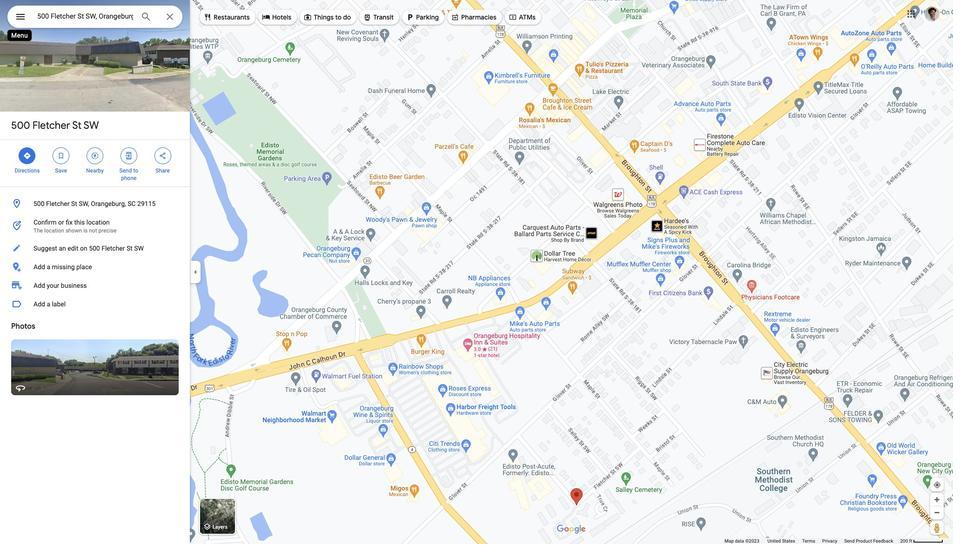 Task type: describe. For each thing, give the bounding box(es) containing it.
to inside  things to do
[[335, 13, 342, 21]]

1 vertical spatial location
[[44, 228, 64, 234]]


[[125, 151, 133, 161]]


[[91, 151, 99, 161]]

0 vertical spatial location
[[86, 219, 110, 226]]

united
[[768, 539, 781, 544]]

add a label
[[34, 301, 66, 308]]

map
[[725, 539, 734, 544]]


[[203, 12, 212, 22]]

add for add a label
[[34, 301, 45, 308]]


[[57, 151, 65, 161]]

add your business link
[[0, 277, 190, 295]]

footer inside google maps element
[[725, 539, 901, 545]]

privacy button
[[823, 539, 838, 545]]

a for missing
[[47, 264, 50, 271]]

500 fletcher st sw, orangeburg, sc 29115 button
[[0, 195, 190, 213]]

 hotels
[[262, 12, 292, 22]]

a for label
[[47, 301, 50, 308]]

is
[[83, 228, 88, 234]]


[[406, 12, 414, 22]]

confirm or fix this location the location shown is not precise
[[34, 219, 117, 234]]

 restaurants
[[203, 12, 250, 22]]

200 ft
[[901, 539, 913, 544]]


[[509, 12, 517, 22]]

send product feedback
[[845, 539, 894, 544]]

on
[[80, 245, 87, 252]]

500 fletcher st sw, orangeburg, sc 29115
[[34, 200, 156, 208]]

500 fletcher st sw main content
[[0, 0, 190, 545]]

st inside suggest an edit on 500 fletcher st sw button
[[127, 245, 133, 252]]

or
[[58, 219, 64, 226]]

nearby
[[86, 168, 104, 174]]

500 fletcher st sw
[[11, 119, 99, 132]]

things
[[314, 13, 334, 21]]

pharmacies
[[461, 13, 497, 21]]

send for send product feedback
[[845, 539, 855, 544]]

actions for 500 fletcher st sw region
[[0, 140, 190, 187]]

hotels
[[272, 13, 292, 21]]

©2023
[[746, 539, 760, 544]]


[[304, 12, 312, 22]]

atms
[[519, 13, 536, 21]]

united states
[[768, 539, 796, 544]]

label
[[52, 301, 66, 308]]

do
[[343, 13, 351, 21]]

terms button
[[803, 539, 816, 545]]

terms
[[803, 539, 816, 544]]

st for sw,
[[71, 200, 77, 208]]

st for sw
[[72, 119, 82, 132]]

to inside send to phone
[[133, 168, 138, 174]]

orangeburg,
[[91, 200, 126, 208]]

feedback
[[874, 539, 894, 544]]

show your location image
[[934, 482, 942, 490]]

2 vertical spatial 500
[[89, 245, 100, 252]]

google account: tariq douglas  
(tariq.douglas@adept.ai) image
[[925, 6, 940, 21]]


[[23, 151, 31, 161]]

send product feedback button
[[845, 539, 894, 545]]

add for add a missing place
[[34, 264, 45, 271]]

add a missing place
[[34, 264, 92, 271]]

product
[[856, 539, 873, 544]]

 atms
[[509, 12, 536, 22]]

200 ft button
[[901, 539, 944, 544]]

add a label button
[[0, 295, 190, 314]]

save
[[55, 168, 67, 174]]



Task type: vqa. For each thing, say whether or not it's contained in the screenshot.
Add a label button
yes



Task type: locate. For each thing, give the bounding box(es) containing it.
location up not
[[86, 219, 110, 226]]

collapse side panel image
[[190, 267, 201, 278]]

send
[[119, 168, 132, 174], [845, 539, 855, 544]]

add
[[34, 264, 45, 271], [34, 282, 45, 290], [34, 301, 45, 308]]

an
[[59, 245, 66, 252]]

a left "missing"
[[47, 264, 50, 271]]

add left your
[[34, 282, 45, 290]]

 transit
[[363, 12, 394, 22]]

500 Fletcher St SW, Orangeburg, SC 29115 field
[[7, 6, 183, 28]]

location
[[86, 219, 110, 226], [44, 228, 64, 234]]

send up phone at left top
[[119, 168, 132, 174]]

2 add from the top
[[34, 282, 45, 290]]

0 vertical spatial to
[[335, 13, 342, 21]]

add a missing place button
[[0, 258, 190, 277]]

29115
[[137, 200, 156, 208]]


[[262, 12, 270, 22]]


[[363, 12, 372, 22]]

location down or
[[44, 228, 64, 234]]

1 horizontal spatial sw
[[134, 245, 144, 252]]

add inside button
[[34, 301, 45, 308]]

1 vertical spatial send
[[845, 539, 855, 544]]

0 vertical spatial a
[[47, 264, 50, 271]]

photos
[[11, 322, 35, 332]]

1 vertical spatial sw
[[134, 245, 144, 252]]

2 a from the top
[[47, 301, 50, 308]]

add your business
[[34, 282, 87, 290]]

0 vertical spatial send
[[119, 168, 132, 174]]

st left sw,
[[71, 200, 77, 208]]

map data ©2023
[[725, 539, 761, 544]]

500 for 500 fletcher st sw, orangeburg, sc 29115
[[34, 200, 45, 208]]

2 vertical spatial add
[[34, 301, 45, 308]]

2 vertical spatial st
[[127, 245, 133, 252]]

0 vertical spatial fletcher
[[33, 119, 70, 132]]

show street view coverage image
[[931, 522, 944, 536]]

sw,
[[79, 200, 89, 208]]

 parking
[[406, 12, 439, 22]]

ft
[[910, 539, 913, 544]]

0 horizontal spatial sw
[[84, 119, 99, 132]]

united states button
[[768, 539, 796, 545]]

fletcher
[[33, 119, 70, 132], [46, 200, 70, 208], [102, 245, 125, 252]]

transit
[[374, 13, 394, 21]]

states
[[782, 539, 796, 544]]

1 vertical spatial st
[[71, 200, 77, 208]]

fletcher down precise at the top of the page
[[102, 245, 125, 252]]

1 add from the top
[[34, 264, 45, 271]]

privacy
[[823, 539, 838, 544]]

1 vertical spatial to
[[133, 168, 138, 174]]

500 up confirm
[[34, 200, 45, 208]]

1 horizontal spatial 500
[[34, 200, 45, 208]]

add for add your business
[[34, 282, 45, 290]]

1 vertical spatial a
[[47, 301, 50, 308]]


[[451, 12, 460, 22]]

sw up 
[[84, 119, 99, 132]]

phone
[[121, 175, 137, 182]]

add inside button
[[34, 264, 45, 271]]

fix
[[66, 219, 73, 226]]

to up phone at left top
[[133, 168, 138, 174]]

send left product in the bottom of the page
[[845, 539, 855, 544]]

sc
[[128, 200, 136, 208]]

footer containing map data ©2023
[[725, 539, 901, 545]]

1 horizontal spatial to
[[335, 13, 342, 21]]

confirm
[[34, 219, 57, 226]]

restaurants
[[214, 13, 250, 21]]

0 vertical spatial st
[[72, 119, 82, 132]]

fletcher inside suggest an edit on 500 fletcher st sw button
[[102, 245, 125, 252]]

fletcher inside the 500 fletcher st sw, orangeburg, sc 29115 button
[[46, 200, 70, 208]]

none field inside 500 fletcher st sw, orangeburg, sc 29115 field
[[37, 11, 133, 22]]

0 vertical spatial add
[[34, 264, 45, 271]]

send inside send to phone
[[119, 168, 132, 174]]

fletcher up or
[[46, 200, 70, 208]]

None field
[[37, 11, 133, 22]]

st inside the 500 fletcher st sw, orangeburg, sc 29115 button
[[71, 200, 77, 208]]

st
[[72, 119, 82, 132], [71, 200, 77, 208], [127, 245, 133, 252]]

precise
[[99, 228, 117, 234]]

sw inside suggest an edit on 500 fletcher st sw button
[[134, 245, 144, 252]]

footer
[[725, 539, 901, 545]]

sw
[[84, 119, 99, 132], [134, 245, 144, 252]]


[[159, 151, 167, 161]]

1 vertical spatial fletcher
[[46, 200, 70, 208]]

this
[[74, 219, 85, 226]]

0 vertical spatial sw
[[84, 119, 99, 132]]

the
[[34, 228, 43, 234]]

0 vertical spatial 500
[[11, 119, 30, 132]]

500 for 500 fletcher st sw
[[11, 119, 30, 132]]

0 horizontal spatial 500
[[11, 119, 30, 132]]

0 horizontal spatial send
[[119, 168, 132, 174]]

2 horizontal spatial 500
[[89, 245, 100, 252]]

edit
[[68, 245, 78, 252]]

sw down 'sc'
[[134, 245, 144, 252]]

add down suggest
[[34, 264, 45, 271]]

send to phone
[[119, 168, 138, 182]]

suggest an edit on 500 fletcher st sw button
[[0, 239, 190, 258]]

1 vertical spatial add
[[34, 282, 45, 290]]

share
[[156, 168, 170, 174]]

1 vertical spatial 500
[[34, 200, 45, 208]]

suggest
[[34, 245, 57, 252]]

send for send to phone
[[119, 168, 132, 174]]

1 horizontal spatial send
[[845, 539, 855, 544]]

add left label
[[34, 301, 45, 308]]

your
[[47, 282, 59, 290]]

to
[[335, 13, 342, 21], [133, 168, 138, 174]]

to left do
[[335, 13, 342, 21]]

missing
[[52, 264, 75, 271]]

directions
[[15, 168, 40, 174]]

a
[[47, 264, 50, 271], [47, 301, 50, 308]]

layers
[[213, 525, 228, 531]]

parking
[[416, 13, 439, 21]]

0 horizontal spatial to
[[133, 168, 138, 174]]

send inside button
[[845, 539, 855, 544]]


[[15, 10, 26, 23]]

500 right "on"
[[89, 245, 100, 252]]

1 a from the top
[[47, 264, 50, 271]]

a left label
[[47, 301, 50, 308]]

st up add a missing place button
[[127, 245, 133, 252]]

 things to do
[[304, 12, 351, 22]]

2 vertical spatial fletcher
[[102, 245, 125, 252]]

shown
[[66, 228, 82, 234]]

data
[[735, 539, 745, 544]]

fletcher for sw
[[33, 119, 70, 132]]

not
[[89, 228, 97, 234]]

 search field
[[7, 6, 183, 30]]

 pharmacies
[[451, 12, 497, 22]]

fletcher for sw,
[[46, 200, 70, 208]]

suggest an edit on 500 fletcher st sw
[[34, 245, 144, 252]]

0 horizontal spatial location
[[44, 228, 64, 234]]

zoom in image
[[934, 497, 941, 504]]

fletcher up 
[[33, 119, 70, 132]]

zoom out image
[[934, 510, 941, 517]]

3 add from the top
[[34, 301, 45, 308]]

a inside button
[[47, 264, 50, 271]]

1 horizontal spatial location
[[86, 219, 110, 226]]

 button
[[7, 6, 34, 30]]

business
[[61, 282, 87, 290]]

200
[[901, 539, 909, 544]]

a inside button
[[47, 301, 50, 308]]

google maps element
[[0, 0, 954, 545]]

place
[[76, 264, 92, 271]]

500 up the 
[[11, 119, 30, 132]]

st up the actions for 500 fletcher st sw region at the left
[[72, 119, 82, 132]]

500
[[11, 119, 30, 132], [34, 200, 45, 208], [89, 245, 100, 252]]



